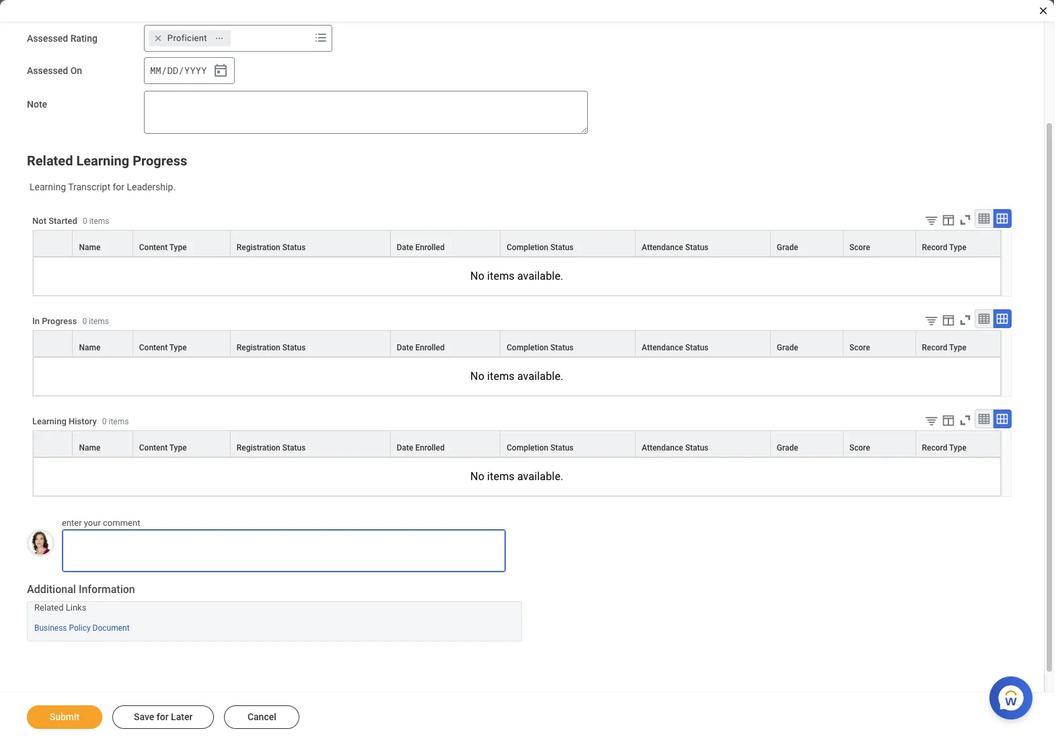 Task type: vqa. For each thing, say whether or not it's contained in the screenshot.
TIME
no



Task type: describe. For each thing, give the bounding box(es) containing it.
row for progress
[[33, 330, 1001, 357]]

on
[[70, 65, 82, 76]]

grade for started
[[777, 243, 799, 252]]

select to filter grid data image for history
[[925, 414, 939, 428]]

mm
[[150, 64, 161, 77]]

completion status button for in progress
[[501, 331, 635, 357]]

comment
[[103, 518, 140, 528]]

record for history
[[922, 444, 948, 453]]

content type button for learning history
[[133, 431, 230, 457]]

available. for not started
[[518, 270, 564, 283]]

grade for history
[[777, 444, 799, 453]]

record type for in progress
[[922, 343, 967, 353]]

score button for history
[[844, 431, 915, 457]]

score for started
[[850, 243, 870, 252]]

enrolled for learning history
[[415, 444, 445, 453]]

content type button for not started
[[133, 231, 230, 256]]

date enrolled button for not started
[[391, 231, 500, 256]]

assessed for assessed on
[[27, 65, 68, 76]]

action bar region
[[0, 692, 1054, 742]]

fullscreen image
[[958, 313, 973, 328]]

business
[[34, 624, 67, 634]]

toolbar for not started
[[914, 209, 1012, 230]]

no for not started
[[471, 270, 485, 283]]

learning for transcript
[[30, 182, 66, 193]]

proficient, press delete to clear value. option
[[149, 30, 231, 47]]

learning for history
[[32, 417, 66, 427]]

later
[[171, 712, 193, 723]]

1 / from the left
[[161, 64, 167, 77]]

status for completion status popup button related to not started
[[551, 243, 574, 252]]

date enrolled for history
[[397, 444, 445, 453]]

registration status button for started
[[231, 231, 390, 256]]

transcript
[[68, 182, 110, 193]]

completion status for not started
[[507, 243, 574, 252]]

related learning progress
[[27, 153, 187, 169]]

date enrolled for progress
[[397, 343, 445, 353]]

attendance for started
[[642, 243, 683, 252]]

no for learning history
[[471, 471, 485, 483]]

available. for in progress
[[518, 370, 564, 383]]

attendance status button for progress
[[636, 331, 770, 357]]

no items available. for not started
[[471, 270, 564, 283]]

registration status for started
[[237, 243, 306, 252]]

history
[[69, 417, 97, 427]]

registration status button for history
[[231, 431, 390, 457]]

registration for progress
[[237, 343, 280, 353]]

record type for not started
[[922, 243, 967, 252]]

available. for learning history
[[518, 471, 564, 483]]

prompts image
[[313, 30, 329, 46]]

document
[[93, 624, 130, 634]]

registration status for progress
[[237, 343, 306, 353]]

date for not started
[[397, 243, 413, 252]]

date enrolled button for learning history
[[391, 431, 500, 457]]

click to view/edit grid preferences image
[[941, 413, 956, 428]]

proficient element
[[167, 32, 207, 45]]

submit
[[50, 712, 80, 723]]

dd
[[167, 64, 178, 77]]

assessed on
[[27, 65, 82, 76]]

click to view/edit grid preferences image for started
[[941, 213, 956, 227]]

record type for learning history
[[922, 444, 967, 453]]

expand table image for in progress
[[996, 312, 1009, 326]]

close edit competency image
[[1038, 5, 1049, 16]]

calendar image
[[213, 63, 229, 79]]

fullscreen image for learning history
[[958, 413, 973, 428]]

registration for started
[[237, 243, 280, 252]]

record for started
[[922, 243, 948, 252]]

record for progress
[[922, 343, 948, 353]]

date enrolled button for in progress
[[391, 331, 500, 357]]

assessed rating
[[27, 33, 98, 44]]

enter your comment
[[62, 518, 140, 528]]

items inside learning history 0 items
[[109, 418, 129, 427]]

additional information region
[[27, 582, 522, 642]]

related learning progress dialog
[[0, 0, 1054, 742]]

attendance for progress
[[642, 343, 683, 353]]

save for later button
[[112, 706, 214, 729]]

completion for started
[[507, 243, 549, 252]]

table image for progress
[[978, 312, 991, 326]]

click to view/edit grid preferences image for progress
[[941, 313, 956, 328]]

name for started
[[79, 243, 101, 252]]

0 vertical spatial progress
[[133, 153, 187, 169]]

0 for learning history
[[102, 418, 107, 427]]

in progress 0 items
[[32, 317, 109, 327]]

1 vertical spatial progress
[[42, 317, 77, 327]]

grade button for learning history
[[771, 431, 843, 457]]

content type for history
[[139, 444, 187, 453]]

name button for history
[[73, 431, 132, 457]]

employee's photo (logan mcneil) image
[[27, 530, 55, 557]]

items inside not started 0 items
[[89, 217, 109, 226]]

name for history
[[79, 444, 101, 453]]

related for related learning progress
[[27, 153, 73, 169]]

content for in progress
[[139, 343, 168, 353]]

business policy document link
[[34, 621, 130, 634]]

score for history
[[850, 444, 870, 453]]



Task type: locate. For each thing, give the bounding box(es) containing it.
0 vertical spatial no items available.
[[471, 270, 564, 283]]

0 vertical spatial content type
[[139, 243, 187, 252]]

enrolled for in progress
[[415, 343, 445, 353]]

0 right started
[[83, 217, 87, 226]]

2 registration status button from the top
[[231, 331, 390, 357]]

2 attendance from the top
[[642, 343, 683, 353]]

click to view/edit grid preferences image left fullscreen image
[[941, 313, 956, 328]]

yyyy
[[184, 64, 207, 77]]

rating
[[70, 33, 98, 44]]

3 no items available. from the top
[[471, 471, 564, 483]]

3 date enrolled button from the top
[[391, 431, 500, 457]]

0 vertical spatial completion status
[[507, 243, 574, 252]]

2 completion status button from the top
[[501, 331, 635, 357]]

name button down in progress 0 items
[[73, 331, 132, 357]]

0 horizontal spatial for
[[113, 182, 124, 193]]

score for progress
[[850, 343, 870, 353]]

completion status for learning history
[[507, 444, 574, 453]]

for down related learning progress
[[113, 182, 124, 193]]

x small image
[[151, 32, 165, 45]]

2 content type from the top
[[139, 343, 187, 353]]

status for completion status popup button associated with in progress
[[551, 343, 574, 353]]

0 vertical spatial no
[[471, 270, 485, 283]]

2 vertical spatial score button
[[844, 431, 915, 457]]

completion status button for learning history
[[501, 431, 635, 457]]

score
[[850, 243, 870, 252], [850, 343, 870, 353], [850, 444, 870, 453]]

registration
[[237, 243, 280, 252], [237, 343, 280, 353], [237, 444, 280, 453]]

grade button for not started
[[771, 231, 843, 256]]

3 record type from the top
[[922, 444, 967, 453]]

related for related links
[[34, 603, 64, 613]]

2 vertical spatial completion status
[[507, 444, 574, 453]]

1 vertical spatial registration status button
[[231, 331, 390, 357]]

in
[[32, 317, 40, 327]]

0 vertical spatial assessed
[[27, 33, 68, 44]]

1 vertical spatial related
[[34, 603, 64, 613]]

expand table image for not started
[[996, 212, 1009, 225]]

2 select to filter grid data image from the top
[[925, 414, 939, 428]]

content type for progress
[[139, 343, 187, 353]]

0 vertical spatial name
[[79, 243, 101, 252]]

attendance status for started
[[642, 243, 709, 252]]

1 vertical spatial click to view/edit grid preferences image
[[941, 313, 956, 328]]

save for later
[[134, 712, 193, 723]]

1 attendance status button from the top
[[636, 231, 770, 256]]

enter
[[62, 518, 82, 528]]

0 vertical spatial registration status button
[[231, 231, 390, 256]]

1 score button from the top
[[844, 231, 915, 256]]

0 vertical spatial select to filter grid data image
[[925, 314, 939, 328]]

record type button down click to view/edit grid preferences image
[[916, 431, 1001, 457]]

related links
[[34, 603, 86, 613]]

2 registration status from the top
[[237, 343, 306, 353]]

name for progress
[[79, 343, 101, 353]]

1 attendance from the top
[[642, 243, 683, 252]]

name button down not started 0 items
[[73, 231, 132, 256]]

record type button for started
[[916, 231, 1001, 256]]

2 vertical spatial content type button
[[133, 431, 230, 457]]

1 vertical spatial no
[[471, 370, 485, 383]]

1 completion status from the top
[[507, 243, 574, 252]]

expand table image
[[996, 212, 1009, 225], [996, 312, 1009, 326], [996, 413, 1009, 426]]

content
[[139, 243, 168, 252], [139, 343, 168, 353], [139, 444, 168, 453]]

information
[[79, 583, 135, 596]]

progress
[[133, 153, 187, 169], [42, 317, 77, 327]]

status
[[282, 243, 306, 252], [551, 243, 574, 252], [685, 243, 709, 252], [282, 343, 306, 353], [551, 343, 574, 353], [685, 343, 709, 353], [282, 444, 306, 453], [551, 444, 574, 453], [685, 444, 709, 453]]

0 right history
[[102, 418, 107, 427]]

1 record type button from the top
[[916, 231, 1001, 256]]

additional
[[27, 583, 76, 596]]

2 grade button from the top
[[771, 331, 843, 357]]

date enrolled
[[397, 243, 445, 252], [397, 343, 445, 353], [397, 444, 445, 453]]

related inside additional information region
[[34, 603, 64, 613]]

3 record from the top
[[922, 444, 948, 453]]

3 row from the top
[[33, 431, 1001, 458]]

content for learning history
[[139, 444, 168, 453]]

3 name from the top
[[79, 444, 101, 453]]

content type button for in progress
[[133, 331, 230, 357]]

related actions image
[[215, 34, 224, 43]]

0 vertical spatial related
[[27, 153, 73, 169]]

2 record type from the top
[[922, 343, 967, 353]]

1 content type from the top
[[139, 243, 187, 252]]

date for in progress
[[397, 343, 413, 353]]

enrolled
[[415, 243, 445, 252], [415, 343, 445, 353], [415, 444, 445, 453]]

record
[[922, 243, 948, 252], [922, 343, 948, 353], [922, 444, 948, 453]]

table image right select to filter grid data icon
[[978, 212, 991, 225]]

1 record type from the top
[[922, 243, 967, 252]]

3 no from the top
[[471, 471, 485, 483]]

content for not started
[[139, 243, 168, 252]]

learning history 0 items
[[32, 417, 129, 427]]

1 vertical spatial attendance status
[[642, 343, 709, 353]]

registration for history
[[237, 444, 280, 453]]

0 right 'in'
[[82, 317, 87, 327]]

2 completion status from the top
[[507, 343, 574, 353]]

0 vertical spatial date enrolled
[[397, 243, 445, 252]]

2 vertical spatial row
[[33, 431, 1001, 458]]

items
[[89, 217, 109, 226], [487, 270, 515, 283], [89, 317, 109, 327], [487, 370, 515, 383], [109, 418, 129, 427], [487, 471, 515, 483]]

record type down fullscreen image
[[922, 343, 967, 353]]

progress up leadership.
[[133, 153, 187, 169]]

2 attendance status button from the top
[[636, 331, 770, 357]]

attendance
[[642, 243, 683, 252], [642, 343, 683, 353], [642, 444, 683, 453]]

attendance status button for started
[[636, 231, 770, 256]]

attendance status
[[642, 243, 709, 252], [642, 343, 709, 353], [642, 444, 709, 453]]

registration status button for progress
[[231, 331, 390, 357]]

select to filter grid data image left fullscreen image
[[925, 314, 939, 328]]

links
[[66, 603, 86, 613]]

3 registration status button from the top
[[231, 431, 390, 457]]

1 record from the top
[[922, 243, 948, 252]]

note
[[27, 99, 47, 110]]

policy
[[69, 624, 91, 634]]

2 content from the top
[[139, 343, 168, 353]]

toolbar
[[914, 209, 1012, 230], [914, 310, 1012, 330], [914, 410, 1012, 431]]

1 horizontal spatial progress
[[133, 153, 187, 169]]

Note text field
[[144, 91, 588, 134]]

1 no from the top
[[471, 270, 485, 283]]

1 vertical spatial date enrolled
[[397, 343, 445, 353]]

1 vertical spatial score button
[[844, 331, 915, 357]]

no
[[471, 270, 485, 283], [471, 370, 485, 383], [471, 471, 485, 483]]

for inside button
[[157, 712, 169, 723]]

/
[[161, 64, 167, 77], [179, 64, 184, 77]]

attendance for history
[[642, 444, 683, 453]]

2 vertical spatial name button
[[73, 431, 132, 457]]

1 vertical spatial attendance status button
[[636, 331, 770, 357]]

2 vertical spatial enrolled
[[415, 444, 445, 453]]

2 attendance status from the top
[[642, 343, 709, 353]]

select to filter grid data image left click to view/edit grid preferences image
[[925, 414, 939, 428]]

2 vertical spatial completion status button
[[501, 431, 635, 457]]

no items available. for in progress
[[471, 370, 564, 383]]

2 vertical spatial expand table image
[[996, 413, 1009, 426]]

3 date from the top
[[397, 444, 413, 453]]

1 vertical spatial assessed
[[27, 65, 68, 76]]

0 vertical spatial 0
[[83, 217, 87, 226]]

2 vertical spatial available.
[[518, 471, 564, 483]]

0 horizontal spatial /
[[161, 64, 167, 77]]

workday assistant region
[[990, 672, 1038, 720]]

0 vertical spatial grade button
[[771, 231, 843, 256]]

2 vertical spatial attendance status
[[642, 444, 709, 453]]

0 vertical spatial available.
[[518, 270, 564, 283]]

record type
[[922, 243, 967, 252], [922, 343, 967, 353], [922, 444, 967, 453]]

learning transcript for leadership.
[[30, 182, 176, 193]]

1 completion from the top
[[507, 243, 549, 252]]

1 vertical spatial grade
[[777, 343, 799, 353]]

no for in progress
[[471, 370, 485, 383]]

3 available. from the top
[[518, 471, 564, 483]]

0 vertical spatial attendance status
[[642, 243, 709, 252]]

completion status
[[507, 243, 574, 252], [507, 343, 574, 353], [507, 444, 574, 453]]

1 attendance status from the top
[[642, 243, 709, 252]]

2 available. from the top
[[518, 370, 564, 383]]

learning up learning transcript for leadership.
[[76, 153, 129, 169]]

completion for history
[[507, 444, 549, 453]]

type
[[169, 243, 187, 252], [949, 243, 967, 252], [169, 343, 187, 353], [949, 343, 967, 353], [169, 444, 187, 453], [949, 444, 967, 453]]

2 name button from the top
[[73, 331, 132, 357]]

2 date enrolled button from the top
[[391, 331, 500, 357]]

1 vertical spatial content type
[[139, 343, 187, 353]]

0 vertical spatial date enrolled button
[[391, 231, 500, 256]]

your
[[84, 518, 101, 528]]

assessed up assessed on
[[27, 33, 68, 44]]

record type button down fullscreen image
[[916, 331, 1001, 357]]

2 date from the top
[[397, 343, 413, 353]]

3 score from the top
[[850, 444, 870, 453]]

for right save
[[157, 712, 169, 723]]

0 vertical spatial date
[[397, 243, 413, 252]]

1 vertical spatial registration status
[[237, 343, 306, 353]]

1 vertical spatial date enrolled button
[[391, 331, 500, 357]]

1 name button from the top
[[73, 231, 132, 256]]

1 horizontal spatial /
[[179, 64, 184, 77]]

1 vertical spatial no items available.
[[471, 370, 564, 383]]

1 vertical spatial attendance
[[642, 343, 683, 353]]

2 / from the left
[[179, 64, 184, 77]]

assessed on group
[[144, 57, 235, 84]]

completion for progress
[[507, 343, 549, 353]]

2 vertical spatial toolbar
[[914, 410, 1012, 431]]

1 vertical spatial score
[[850, 343, 870, 353]]

3 completion from the top
[[507, 444, 549, 453]]

fullscreen image
[[958, 213, 973, 227], [958, 413, 973, 428]]

row
[[33, 230, 1001, 257], [33, 330, 1001, 357], [33, 431, 1001, 458]]

2 vertical spatial registration status
[[237, 444, 306, 453]]

registration status
[[237, 243, 306, 252], [237, 343, 306, 353], [237, 444, 306, 453]]

0 vertical spatial record type button
[[916, 231, 1001, 256]]

table image for started
[[978, 212, 991, 225]]

no items available. for learning history
[[471, 471, 564, 483]]

row for history
[[33, 431, 1001, 458]]

2 vertical spatial record
[[922, 444, 948, 453]]

2 date enrolled from the top
[[397, 343, 445, 353]]

0 vertical spatial toolbar
[[914, 209, 1012, 230]]

no items available.
[[471, 270, 564, 283], [471, 370, 564, 383], [471, 471, 564, 483]]

2 vertical spatial date
[[397, 444, 413, 453]]

2 vertical spatial name
[[79, 444, 101, 453]]

3 attendance status button from the top
[[636, 431, 770, 457]]

1 registration from the top
[[237, 243, 280, 252]]

click to view/edit grid preferences image
[[941, 213, 956, 227], [941, 313, 956, 328]]

2 content type button from the top
[[133, 331, 230, 357]]

status for registration status popup button associated with history
[[282, 444, 306, 453]]

1 registration status button from the top
[[231, 231, 390, 256]]

learning up not
[[30, 182, 66, 193]]

status for registration status popup button corresponding to started
[[282, 243, 306, 252]]

0 vertical spatial content type button
[[133, 231, 230, 256]]

2 vertical spatial no
[[471, 471, 485, 483]]

1 row from the top
[[33, 230, 1001, 257]]

assessed left the on
[[27, 65, 68, 76]]

completion
[[507, 243, 549, 252], [507, 343, 549, 353], [507, 444, 549, 453]]

assessed
[[27, 33, 68, 44], [27, 65, 68, 76]]

2 row from the top
[[33, 330, 1001, 357]]

2 no items available. from the top
[[471, 370, 564, 383]]

business policy document
[[34, 624, 130, 634]]

grade
[[777, 243, 799, 252], [777, 343, 799, 353], [777, 444, 799, 453]]

table image right fullscreen image
[[978, 312, 991, 326]]

completion status button
[[501, 231, 635, 256], [501, 331, 635, 357], [501, 431, 635, 457]]

cancel
[[248, 712, 276, 723]]

0 vertical spatial enrolled
[[415, 243, 445, 252]]

0 for not started
[[83, 217, 87, 226]]

3 score button from the top
[[844, 431, 915, 457]]

name button for progress
[[73, 331, 132, 357]]

additional information
[[27, 583, 135, 596]]

1 content type button from the top
[[133, 231, 230, 256]]

fullscreen image for not started
[[958, 213, 973, 227]]

1 vertical spatial grade button
[[771, 331, 843, 357]]

record type down click to view/edit grid preferences image
[[922, 444, 967, 453]]

click to view/edit grid preferences image right select to filter grid data icon
[[941, 213, 956, 227]]

name down in progress 0 items
[[79, 343, 101, 353]]

2 registration from the top
[[237, 343, 280, 353]]

2 vertical spatial record type button
[[916, 431, 1001, 457]]

1 enrolled from the top
[[415, 243, 445, 252]]

3 grade button from the top
[[771, 431, 843, 457]]

not started 0 items
[[32, 216, 109, 226]]

1 vertical spatial available.
[[518, 370, 564, 383]]

started
[[49, 216, 77, 226]]

3 completion status from the top
[[507, 444, 574, 453]]

1 vertical spatial date
[[397, 343, 413, 353]]

0 vertical spatial attendance
[[642, 243, 683, 252]]

related
[[27, 153, 73, 169], [34, 603, 64, 613]]

0 vertical spatial grade
[[777, 243, 799, 252]]

score button for progress
[[844, 331, 915, 357]]

2 assessed from the top
[[27, 65, 68, 76]]

0 vertical spatial table image
[[978, 212, 991, 225]]

0 vertical spatial registration
[[237, 243, 280, 252]]

submit button
[[27, 706, 102, 729]]

1 vertical spatial record type button
[[916, 331, 1001, 357]]

2 no from the top
[[471, 370, 485, 383]]

fullscreen image right select to filter grid data icon
[[958, 213, 973, 227]]

1 vertical spatial name
[[79, 343, 101, 353]]

0 inside learning history 0 items
[[102, 418, 107, 427]]

progress right 'in'
[[42, 317, 77, 327]]

2 vertical spatial date enrolled
[[397, 444, 445, 453]]

3 grade from the top
[[777, 444, 799, 453]]

1 select to filter grid data image from the top
[[925, 314, 939, 328]]

3 content from the top
[[139, 444, 168, 453]]

1 vertical spatial expand table image
[[996, 312, 1009, 326]]

status for registration status popup button for progress
[[282, 343, 306, 353]]

3 enrolled from the top
[[415, 444, 445, 453]]

name down history
[[79, 444, 101, 453]]

2 score button from the top
[[844, 331, 915, 357]]

1 registration status from the top
[[237, 243, 306, 252]]

1 vertical spatial name button
[[73, 331, 132, 357]]

name down not started 0 items
[[79, 243, 101, 252]]

name
[[79, 243, 101, 252], [79, 343, 101, 353], [79, 444, 101, 453]]

related up the transcript
[[27, 153, 73, 169]]

2 record type button from the top
[[916, 331, 1001, 357]]

table image
[[978, 212, 991, 225], [978, 312, 991, 326], [978, 413, 991, 426]]

toolbar for learning history
[[914, 410, 1012, 431]]

1 vertical spatial for
[[157, 712, 169, 723]]

record type button for history
[[916, 431, 1001, 457]]

2 vertical spatial record type
[[922, 444, 967, 453]]

1 date enrolled button from the top
[[391, 231, 500, 256]]

date for learning history
[[397, 444, 413, 453]]

score button for started
[[844, 231, 915, 256]]

1 vertical spatial fullscreen image
[[958, 413, 973, 428]]

2 vertical spatial content
[[139, 444, 168, 453]]

content type for started
[[139, 243, 187, 252]]

date
[[397, 243, 413, 252], [397, 343, 413, 353], [397, 444, 413, 453]]

for
[[113, 182, 124, 193], [157, 712, 169, 723]]

row for started
[[33, 230, 1001, 257]]

2 vertical spatial registration
[[237, 444, 280, 453]]

0 vertical spatial record type
[[922, 243, 967, 252]]

select to filter grid data image for progress
[[925, 314, 939, 328]]

0 vertical spatial content
[[139, 243, 168, 252]]

0 inside not started 0 items
[[83, 217, 87, 226]]

2 vertical spatial attendance status button
[[636, 431, 770, 457]]

1 vertical spatial completion status
[[507, 343, 574, 353]]

1 vertical spatial completion status button
[[501, 331, 635, 357]]

content type
[[139, 243, 187, 252], [139, 343, 187, 353], [139, 444, 187, 453]]

record type button for progress
[[916, 331, 1001, 357]]

3 content type from the top
[[139, 444, 187, 453]]

3 attendance status from the top
[[642, 444, 709, 453]]

0 vertical spatial click to view/edit grid preferences image
[[941, 213, 956, 227]]

toolbar for in progress
[[914, 310, 1012, 330]]

2 vertical spatial attendance
[[642, 444, 683, 453]]

2 vertical spatial learning
[[32, 417, 66, 427]]

name button down history
[[73, 431, 132, 457]]

0 horizontal spatial progress
[[42, 317, 77, 327]]

select to filter grid data image
[[925, 213, 939, 227]]

table image right click to view/edit grid preferences image
[[978, 413, 991, 426]]

2 vertical spatial registration status button
[[231, 431, 390, 457]]

attendance status for history
[[642, 444, 709, 453]]

1 no items available. from the top
[[471, 270, 564, 283]]

date enrolled button
[[391, 231, 500, 256], [391, 331, 500, 357], [391, 431, 500, 457]]

attendance status button
[[636, 231, 770, 256], [636, 331, 770, 357], [636, 431, 770, 457]]

score button
[[844, 231, 915, 256], [844, 331, 915, 357], [844, 431, 915, 457]]

registration status for history
[[237, 444, 306, 453]]

mm / dd / yyyy
[[150, 64, 207, 77]]

2 vertical spatial date enrolled button
[[391, 431, 500, 457]]

1 available. from the top
[[518, 270, 564, 283]]

grade button
[[771, 231, 843, 256], [771, 331, 843, 357], [771, 431, 843, 457]]

0 vertical spatial learning
[[76, 153, 129, 169]]

2 completion from the top
[[507, 343, 549, 353]]

/ right mm at the top of the page
[[161, 64, 167, 77]]

learning
[[76, 153, 129, 169], [30, 182, 66, 193], [32, 417, 66, 427]]

record type button
[[916, 231, 1001, 256], [916, 331, 1001, 357], [916, 431, 1001, 457]]

1 completion status button from the top
[[501, 231, 635, 256]]

0 vertical spatial score button
[[844, 231, 915, 256]]

attendance status for progress
[[642, 343, 709, 353]]

1 score from the top
[[850, 243, 870, 252]]

items inside in progress 0 items
[[89, 317, 109, 327]]

attendance status button for history
[[636, 431, 770, 457]]

0 vertical spatial record
[[922, 243, 948, 252]]

grade for progress
[[777, 343, 799, 353]]

related down additional in the bottom of the page
[[34, 603, 64, 613]]

0 vertical spatial row
[[33, 230, 1001, 257]]

enrolled for not started
[[415, 243, 445, 252]]

1 vertical spatial record type
[[922, 343, 967, 353]]

learning left history
[[32, 417, 66, 427]]

2 vertical spatial grade button
[[771, 431, 843, 457]]

0 inside in progress 0 items
[[82, 317, 87, 327]]

fullscreen image right click to view/edit grid preferences image
[[958, 413, 973, 428]]

1 vertical spatial completion
[[507, 343, 549, 353]]

registration status button
[[231, 231, 390, 256], [231, 331, 390, 357], [231, 431, 390, 457]]

1 vertical spatial select to filter grid data image
[[925, 414, 939, 428]]

not
[[32, 216, 46, 226]]

1 grade button from the top
[[771, 231, 843, 256]]

3 registration from the top
[[237, 444, 280, 453]]

1 assessed from the top
[[27, 33, 68, 44]]

1 vertical spatial 0
[[82, 317, 87, 327]]

enter your comment text field
[[62, 529, 506, 572]]

1 name from the top
[[79, 243, 101, 252]]

2 score from the top
[[850, 343, 870, 353]]

2 grade from the top
[[777, 343, 799, 353]]

3 name button from the top
[[73, 431, 132, 457]]

select to filter grid data image
[[925, 314, 939, 328], [925, 414, 939, 428]]

1 vertical spatial content
[[139, 343, 168, 353]]

grade button for in progress
[[771, 331, 843, 357]]

2 vertical spatial 0
[[102, 418, 107, 427]]

save
[[134, 712, 154, 723]]

cancel button
[[224, 706, 300, 729]]

0 for in progress
[[82, 317, 87, 327]]

3 content type button from the top
[[133, 431, 230, 457]]

3 record type button from the top
[[916, 431, 1001, 457]]

3 date enrolled from the top
[[397, 444, 445, 453]]

3 attendance from the top
[[642, 444, 683, 453]]

3 registration status from the top
[[237, 444, 306, 453]]

available.
[[518, 270, 564, 283], [518, 370, 564, 383], [518, 471, 564, 483]]

proficient
[[167, 33, 207, 43]]

leadership.
[[127, 182, 176, 193]]

1 vertical spatial registration
[[237, 343, 280, 353]]

expand table image for learning history
[[996, 413, 1009, 426]]

1 date enrolled from the top
[[397, 243, 445, 252]]

3 completion status button from the top
[[501, 431, 635, 457]]

date enrolled for started
[[397, 243, 445, 252]]

2 record from the top
[[922, 343, 948, 353]]

assessed for assessed rating
[[27, 33, 68, 44]]

/ right dd
[[179, 64, 184, 77]]

status for completion status popup button corresponding to learning history
[[551, 444, 574, 453]]

0 vertical spatial expand table image
[[996, 212, 1009, 225]]

name button
[[73, 231, 132, 256], [73, 331, 132, 357], [73, 431, 132, 457]]

1 content from the top
[[139, 243, 168, 252]]

content type button
[[133, 231, 230, 256], [133, 331, 230, 357], [133, 431, 230, 457]]

name button for started
[[73, 231, 132, 256]]

2 name from the top
[[79, 343, 101, 353]]

0
[[83, 217, 87, 226], [82, 317, 87, 327], [102, 418, 107, 427]]

1 grade from the top
[[777, 243, 799, 252]]

record type down select to filter grid data icon
[[922, 243, 967, 252]]

1 date from the top
[[397, 243, 413, 252]]

record type button down select to filter grid data icon
[[916, 231, 1001, 256]]

1 vertical spatial toolbar
[[914, 310, 1012, 330]]

completion status button for not started
[[501, 231, 635, 256]]

2 enrolled from the top
[[415, 343, 445, 353]]



